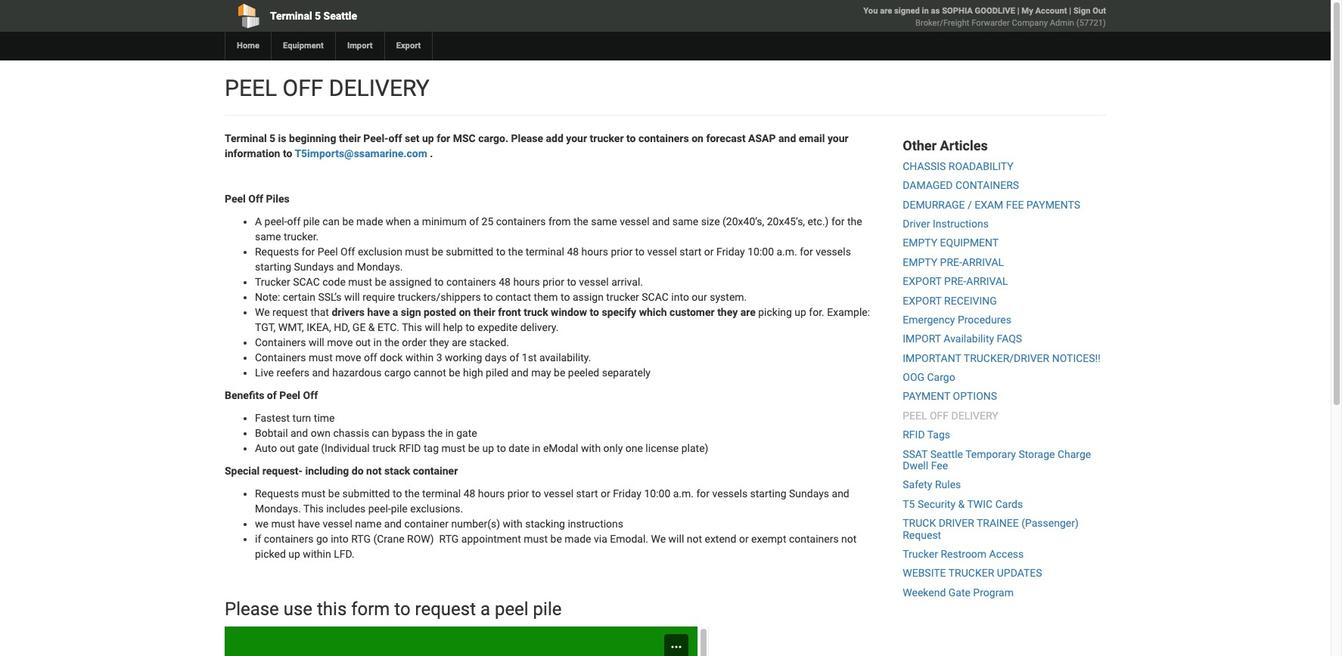 Task type: vqa. For each thing, say whether or not it's contained in the screenshot.
'SELECT' to the top
no



Task type: describe. For each thing, give the bounding box(es) containing it.
terminal 5 seattle
[[270, 10, 357, 22]]

website trucker updates link
[[903, 568, 1042, 580]]

ssat seattle temporary storage charge dwell fee link
[[903, 448, 1091, 472]]

be down minimum at the left
[[432, 246, 443, 258]]

weekend gate program link
[[903, 587, 1014, 599]]

the inside fastest turn time bobtail and own chassis can bypass the in gate auto out gate (individual truck rfid tag must be up to date in emodal with only one license plate)
[[428, 427, 443, 440]]

or inside a peel-off pile can be made when a minimum of 25 containers from the same vessel and same size (20x40's, 20x45's, etc.) for the same trucker. requests for peel off exclusion must be submitted to the terminal 48 hours prior to vessel start or friday 10:00 a.m. for vessels starting sundays and mondays. trucker scac code must be assigned to containers 48 hours prior to vessel arrival. note: certain ssl's will require truckers/shippers to contact them to assign trucker scac into our system.
[[704, 246, 714, 258]]

add
[[546, 132, 563, 144]]

account
[[1035, 6, 1067, 16]]

containers up "their"
[[446, 276, 496, 288]]

2 vertical spatial off
[[303, 390, 318, 402]]

require
[[362, 291, 395, 303]]

friday inside a peel-off pile can be made when a minimum of 25 containers from the same vessel and same size (20x40's, 20x45's, etc.) for the same trucker. requests for peel off exclusion must be submitted to the terminal 48 hours prior to vessel start or friday 10:00 a.m. for vessels starting sundays and mondays. trucker scac code must be assigned to containers 48 hours prior to vessel arrival. note: certain ssl's will require truckers/shippers to contact them to assign trucker scac into our system.
[[716, 246, 745, 258]]

storage
[[1019, 448, 1055, 460]]

0 vertical spatial have
[[367, 306, 390, 318]]

& inside other articles chassis roadability damaged containers demurrage / exam fee payments driver instructions empty equipment empty pre-arrival export pre-arrival export receiving emergency procedures import availability faqs important trucker/driver notices!! oog cargo payment options peel off delivery rfid tags ssat seattle temporary storage charge dwell fee safety rules t5 security & twic cards truck driver trainee (passenger) request trucker restroom access website trucker updates weekend gate program
[[958, 498, 965, 511]]

availability
[[944, 333, 994, 345]]

2 horizontal spatial pile
[[533, 599, 562, 620]]

auto
[[255, 443, 277, 455]]

safety rules link
[[903, 479, 961, 491]]

are inside containers will move out in the order they are stacked. containers must move off dock within 3 working days of 1st availability. live reefers and hazardous cargo cannot be high piled and may be peeled separately
[[452, 337, 467, 349]]

0 vertical spatial truck
[[524, 306, 548, 318]]

1 horizontal spatial gate
[[456, 427, 477, 440]]

0 horizontal spatial peel
[[225, 193, 246, 205]]

3
[[436, 352, 442, 364]]

25
[[482, 216, 493, 228]]

set
[[405, 132, 419, 144]]

terminal for terminal 5 is beginning their peel-off set up for msc cargo. please add your trucker to containers on forecast asap and email your information to
[[225, 132, 267, 144]]

up inside picking up for. example: tgt, wmt, ikea, hd, ge & etc. this will help to expedite delivery.
[[795, 306, 806, 318]]

1 horizontal spatial same
[[591, 216, 617, 228]]

assign
[[573, 291, 604, 303]]

code
[[322, 276, 346, 288]]

articles
[[940, 138, 988, 154]]

containers inside terminal 5 is beginning their peel-off set up for msc cargo. please add your trucker to containers on forecast asap and email your information to
[[638, 132, 689, 144]]

roadability
[[949, 160, 1014, 172]]

10:00 inside requests must be submitted to the terminal 48 hours prior to vessel start or friday 10:00 a.m. for vessels starting sundays and mondays. this includes peel-pile exclusions. we must have vessel name and container number(s) with stacking instructions if containers go into rtg (crane row)  rtg appointment must be made via emodal. we will not extend or exempt containers not picked up within lfd.
[[644, 488, 670, 500]]

starting inside a peel-off pile can be made when a minimum of 25 containers from the same vessel and same size (20x40's, 20x45's, etc.) for the same trucker. requests for peel off exclusion must be submitted to the terminal 48 hours prior to vessel start or friday 10:00 a.m. for vessels starting sundays and mondays. trucker scac code must be assigned to containers 48 hours prior to vessel arrival. note: certain ssl's will require truckers/shippers to contact them to assign trucker scac into our system.
[[255, 261, 291, 273]]

other articles chassis roadability damaged containers demurrage / exam fee payments driver instructions empty equipment empty pre-arrival export pre-arrival export receiving emergency procedures import availability faqs important trucker/driver notices!! oog cargo payment options peel off delivery rfid tags ssat seattle temporary storage charge dwell fee safety rules t5 security & twic cards truck driver trainee (passenger) request trucker restroom access website trucker updates weekend gate program
[[903, 138, 1101, 599]]

only
[[603, 443, 623, 455]]

must up the 'require'
[[348, 276, 372, 288]]

trucker inside a peel-off pile can be made when a minimum of 25 containers from the same vessel and same size (20x40's, 20x45's, etc.) for the same trucker. requests for peel off exclusion must be submitted to the terminal 48 hours prior to vessel start or friday 10:00 a.m. for vessels starting sundays and mondays. trucker scac code must be assigned to containers 48 hours prior to vessel arrival. note: certain ssl's will require truckers/shippers to contact them to assign trucker scac into our system.
[[255, 276, 290, 288]]

trucker.
[[284, 231, 319, 243]]

hazardous
[[332, 367, 382, 379]]

notices!!
[[1052, 352, 1101, 364]]

0 vertical spatial they
[[717, 306, 738, 318]]

picked
[[255, 548, 286, 561]]

1 vertical spatial a
[[392, 306, 398, 318]]

1 vertical spatial move
[[335, 352, 361, 364]]

off inside terminal 5 is beginning their peel-off set up for msc cargo. please add your trucker to containers on forecast asap and email your information to
[[388, 132, 402, 144]]

1 vertical spatial pre-
[[944, 275, 966, 288]]

containers
[[955, 179, 1019, 192]]

0 vertical spatial scac
[[293, 276, 320, 288]]

into inside requests must be submitted to the terminal 48 hours prior to vessel start or friday 10:00 a.m. for vessels starting sundays and mondays. this includes peel-pile exclusions. we must have vessel name and container number(s) with stacking instructions if containers go into rtg (crane row)  rtg appointment must be made via emodal. we will not extend or exempt containers not picked up within lfd.
[[331, 533, 349, 545]]

instructions
[[568, 518, 623, 530]]

0 vertical spatial move
[[327, 337, 353, 349]]

forwarder
[[972, 18, 1010, 28]]

specify
[[602, 306, 636, 318]]

up inside requests must be submitted to the terminal 48 hours prior to vessel start or friday 10:00 a.m. for vessels starting sundays and mondays. this includes peel-pile exclusions. we must have vessel name and container number(s) with stacking instructions if containers go into rtg (crane row)  rtg appointment must be made via emodal. we will not extend or exempt containers not picked up within lfd.
[[288, 548, 300, 561]]

1 horizontal spatial peel
[[279, 390, 300, 402]]

2 containers from the top
[[255, 352, 306, 364]]

1 vertical spatial request
[[415, 599, 476, 620]]

payments
[[1026, 199, 1080, 211]]

plate)
[[681, 443, 708, 455]]

vessel up the stacking at the left bottom of page
[[544, 488, 574, 500]]

1 vertical spatial please
[[225, 599, 279, 620]]

1 vertical spatial hours
[[513, 276, 540, 288]]

t5
[[903, 498, 915, 511]]

2 rtg from the left
[[439, 533, 459, 545]]

wmt,
[[278, 322, 304, 334]]

number(s)
[[451, 518, 500, 530]]

trucker inside other articles chassis roadability damaged containers demurrage / exam fee payments driver instructions empty equipment empty pre-arrival export pre-arrival export receiving emergency procedures import availability faqs important trucker/driver notices!! oog cargo payment options peel off delivery rfid tags ssat seattle temporary storage charge dwell fee safety rules t5 security & twic cards truck driver trainee (passenger) request trucker restroom access website trucker updates weekend gate program
[[903, 548, 938, 561]]

which
[[639, 306, 667, 318]]

this inside picking up for. example: tgt, wmt, ikea, hd, ge & etc. this will help to expedite delivery.
[[402, 322, 422, 334]]

beginning
[[289, 132, 336, 144]]

peel- inside a peel-off pile can be made when a minimum of 25 containers from the same vessel and same size (20x40's, 20x45's, etc.) for the same trucker. requests for peel off exclusion must be submitted to the terminal 48 hours prior to vessel start or friday 10:00 a.m. for vessels starting sundays and mondays. trucker scac code must be assigned to containers 48 hours prior to vessel arrival. note: certain ssl's will require truckers/shippers to contact them to assign trucker scac into our system.
[[264, 216, 287, 228]]

includes
[[326, 503, 366, 515]]

be up the 'require'
[[375, 276, 386, 288]]

empty equipment link
[[903, 237, 999, 249]]

charge
[[1058, 448, 1091, 460]]

and up (crane
[[384, 518, 402, 530]]

are inside you are signed in as sophia goodlive | my account | sign out broker/freight forwarder company admin (57721)
[[880, 6, 892, 16]]

that
[[311, 306, 329, 318]]

terminal 5 is beginning their peel-off set up for msc cargo. please add your trucker to containers on forecast asap and email your information to
[[225, 132, 849, 160]]

2 vertical spatial or
[[739, 533, 749, 545]]

be up includes
[[328, 488, 340, 500]]

start inside a peel-off pile can be made when a minimum of 25 containers from the same vessel and same size (20x40's, 20x45's, etc.) for the same trucker. requests for peel off exclusion must be submitted to the terminal 48 hours prior to vessel start or friday 10:00 a.m. for vessels starting sundays and mondays. trucker scac code must be assigned to containers 48 hours prior to vessel arrival. note: certain ssl's will require truckers/shippers to contact them to assign trucker scac into our system.
[[680, 246, 702, 258]]

tags
[[927, 429, 950, 441]]

gate
[[948, 587, 971, 599]]

bobtail
[[255, 427, 288, 440]]

0 horizontal spatial delivery
[[329, 75, 430, 101]]

1 horizontal spatial not
[[687, 533, 702, 545]]

rules
[[935, 479, 961, 491]]

2 horizontal spatial same
[[672, 216, 698, 228]]

be down working at the left bottom of page
[[449, 367, 460, 379]]

0 vertical spatial 48
[[567, 246, 579, 258]]

order
[[402, 337, 427, 349]]

must down including
[[302, 488, 326, 500]]

0 vertical spatial pre-
[[940, 256, 962, 268]]

the up contact
[[508, 246, 523, 258]]

hours inside requests must be submitted to the terminal 48 hours prior to vessel start or friday 10:00 a.m. for vessels starting sundays and mondays. this includes peel-pile exclusions. we must have vessel name and container number(s) with stacking instructions if containers go into rtg (crane row)  rtg appointment must be made via emodal. we will not extend or exempt containers not picked up within lfd.
[[478, 488, 505, 500]]

out inside containers will move out in the order they are stacked. containers must move off dock within 3 working days of 1st availability. live reefers and hazardous cargo cannot be high piled and may be peeled separately
[[355, 337, 371, 349]]

my
[[1022, 6, 1033, 16]]

in inside containers will move out in the order they are stacked. containers must move off dock within 3 working days of 1st availability. live reefers and hazardous cargo cannot be high piled and may be peeled separately
[[373, 337, 382, 349]]

availability.
[[539, 352, 591, 364]]

0 horizontal spatial or
[[601, 488, 610, 500]]

etc.)
[[808, 216, 829, 228]]

1 vertical spatial are
[[740, 306, 756, 318]]

license
[[646, 443, 679, 455]]

0 vertical spatial seattle
[[323, 10, 357, 22]]

sundays inside a peel-off pile can be made when a minimum of 25 containers from the same vessel and same size (20x40's, 20x45's, etc.) for the same trucker. requests for peel off exclusion must be submitted to the terminal 48 hours prior to vessel start or friday 10:00 a.m. for vessels starting sundays and mondays. trucker scac code must be assigned to containers 48 hours prior to vessel arrival. note: certain ssl's will require truckers/shippers to contact them to assign trucker scac into our system.
[[294, 261, 334, 273]]

emodal.
[[610, 533, 648, 545]]

0 horizontal spatial on
[[459, 306, 471, 318]]

peel off delivery
[[225, 75, 430, 101]]

start inside requests must be submitted to the terminal 48 hours prior to vessel start or friday 10:00 a.m. for vessels starting sundays and mondays. this includes peel-pile exclusions. we must have vessel name and container number(s) with stacking instructions if containers go into rtg (crane row)  rtg appointment must be made via emodal. we will not extend or exempt containers not picked up within lfd.
[[576, 488, 598, 500]]

terminal for terminal 5 seattle
[[270, 10, 312, 22]]

via
[[594, 533, 607, 545]]

for right the etc.)
[[831, 216, 845, 228]]

emergency
[[903, 314, 955, 326]]

must up 'assigned'
[[405, 246, 429, 258]]

for down the etc.)
[[800, 246, 813, 258]]

into inside a peel-off pile can be made when a minimum of 25 containers from the same vessel and same size (20x40's, 20x45's, etc.) for the same trucker. requests for peel off exclusion must be submitted to the terminal 48 hours prior to vessel start or friday 10:00 a.m. for vessels starting sundays and mondays. trucker scac code must be assigned to containers 48 hours prior to vessel arrival. note: certain ssl's will require truckers/shippers to contact them to assign trucker scac into our system.
[[671, 291, 689, 303]]

truck inside fastest turn time bobtail and own chassis can bypass the in gate auto out gate (individual truck rfid tag must be up to date in emodal with only one license plate)
[[372, 443, 396, 455]]

can inside a peel-off pile can be made when a minimum of 25 containers from the same vessel and same size (20x40's, 20x45's, etc.) for the same trucker. requests for peel off exclusion must be submitted to the terminal 48 hours prior to vessel start or friday 10:00 a.m. for vessels starting sundays and mondays. trucker scac code must be assigned to containers 48 hours prior to vessel arrival. note: certain ssl's will require truckers/shippers to contact them to assign trucker scac into our system.
[[322, 216, 340, 228]]

sundays inside requests must be submitted to the terminal 48 hours prior to vessel start or friday 10:00 a.m. for vessels starting sundays and mondays. this includes peel-pile exclusions. we must have vessel name and container number(s) with stacking instructions if containers go into rtg (crane row)  rtg appointment must be made via emodal. we will not extend or exempt containers not picked up within lfd.
[[789, 488, 829, 500]]

the right from
[[574, 216, 588, 228]]

please inside terminal 5 is beginning their peel-off set up for msc cargo. please add your trucker to containers on forecast asap and email your information to
[[511, 132, 543, 144]]

be left when
[[342, 216, 354, 228]]

front
[[498, 306, 521, 318]]

and up code at the top
[[337, 261, 354, 273]]

extend
[[705, 533, 736, 545]]

requests inside requests must be submitted to the terminal 48 hours prior to vessel start or friday 10:00 a.m. for vessels starting sundays and mondays. this includes peel-pile exclusions. we must have vessel name and container number(s) with stacking instructions if containers go into rtg (crane row)  rtg appointment must be made via emodal. we will not extend or exempt containers not picked up within lfd.
[[255, 488, 299, 500]]

containers will move out in the order they are stacked. containers must move off dock within 3 working days of 1st availability. live reefers and hazardous cargo cannot be high piled and may be peeled separately
[[255, 337, 651, 379]]

in right date
[[532, 443, 540, 455]]

date
[[509, 443, 529, 455]]

0 vertical spatial peel
[[225, 75, 277, 101]]

will inside a peel-off pile can be made when a minimum of 25 containers from the same vessel and same size (20x40's, 20x45's, etc.) for the same trucker. requests for peel off exclusion must be submitted to the terminal 48 hours prior to vessel start or friday 10:00 a.m. for vessels starting sundays and mondays. trucker scac code must be assigned to containers 48 hours prior to vessel arrival. note: certain ssl's will require truckers/shippers to contact them to assign trucker scac into our system.
[[344, 291, 360, 303]]

damaged
[[903, 179, 953, 192]]

and inside fastest turn time bobtail and own chassis can bypass the in gate auto out gate (individual truck rfid tag must be up to date in emodal with only one license plate)
[[291, 427, 308, 440]]

demurrage
[[903, 199, 965, 211]]

pile inside requests must be submitted to the terminal 48 hours prior to vessel start or friday 10:00 a.m. for vessels starting sundays and mondays. this includes peel-pile exclusions. we must have vessel name and container number(s) with stacking instructions if containers go into rtg (crane row)  rtg appointment must be made via emodal. we will not extend or exempt containers not picked up within lfd.
[[391, 503, 408, 515]]

import
[[347, 41, 373, 51]]

fee
[[931, 460, 948, 472]]

0 horizontal spatial not
[[366, 465, 382, 477]]

0 horizontal spatial gate
[[298, 443, 318, 455]]

terminal 5 seattle link
[[225, 0, 579, 32]]

must down the stacking at the left bottom of page
[[524, 533, 548, 545]]

0 vertical spatial prior
[[611, 246, 633, 258]]

drivers
[[332, 306, 365, 318]]

trucker restroom access link
[[903, 548, 1024, 561]]

home
[[237, 41, 259, 51]]

container inside requests must be submitted to the terminal 48 hours prior to vessel start or friday 10:00 a.m. for vessels starting sundays and mondays. this includes peel-pile exclusions. we must have vessel name and container number(s) with stacking instructions if containers go into rtg (crane row)  rtg appointment must be made via emodal. we will not extend or exempt containers not picked up within lfd.
[[404, 518, 449, 530]]

system.
[[710, 291, 747, 303]]

terminal inside a peel-off pile can be made when a minimum of 25 containers from the same vessel and same size (20x40's, 20x45's, etc.) for the same trucker. requests for peel off exclusion must be submitted to the terminal 48 hours prior to vessel start or friday 10:00 a.m. for vessels starting sundays and mondays. trucker scac code must be assigned to containers 48 hours prior to vessel arrival. note: certain ssl's will require truckers/shippers to contact them to assign trucker scac into our system.
[[526, 246, 564, 258]]

peel off piles
[[225, 193, 290, 205]]

and down 1st
[[511, 367, 529, 379]]

and right reefers
[[312, 367, 330, 379]]

0 horizontal spatial of
[[267, 390, 277, 402]]

10:00 inside a peel-off pile can be made when a minimum of 25 containers from the same vessel and same size (20x40's, 20x45's, etc.) for the same trucker. requests for peel off exclusion must be submitted to the terminal 48 hours prior to vessel start or friday 10:00 a.m. for vessels starting sundays and mondays. trucker scac code must be assigned to containers 48 hours prior to vessel arrival. note: certain ssl's will require truckers/shippers to contact them to assign trucker scac into our system.
[[748, 246, 774, 258]]

example:
[[827, 306, 870, 318]]

1 horizontal spatial scac
[[642, 291, 669, 303]]

stacked.
[[469, 337, 509, 349]]

1 vertical spatial arrival
[[966, 275, 1008, 288]]

trucker/driver
[[964, 352, 1049, 364]]

weekend
[[903, 587, 946, 599]]

1 empty from the top
[[903, 237, 937, 249]]

help
[[443, 322, 463, 334]]

t5imports@ssamarine.com link
[[295, 148, 427, 160]]

sign out link
[[1073, 6, 1106, 16]]

0 vertical spatial off
[[283, 75, 323, 101]]

48 inside requests must be submitted to the terminal 48 hours prior to vessel start or friday 10:00 a.m. for vessels starting sundays and mondays. this includes peel-pile exclusions. we must have vessel name and container number(s) with stacking instructions if containers go into rtg (crane row)  rtg appointment must be made via emodal. we will not extend or exempt containers not picked up within lfd.
[[463, 488, 475, 500]]

exempt
[[751, 533, 786, 545]]

2 | from the left
[[1069, 6, 1071, 16]]

0 vertical spatial request
[[272, 306, 308, 318]]

sign
[[401, 306, 421, 318]]

for down trucker.
[[302, 246, 315, 258]]

damaged containers link
[[903, 179, 1019, 192]]

out
[[1093, 6, 1106, 16]]

stack
[[384, 465, 410, 477]]

0 vertical spatial arrival
[[962, 256, 1004, 268]]

and left t5
[[832, 488, 849, 500]]

this
[[317, 599, 347, 620]]

will inside picking up for. example: tgt, wmt, ikea, hd, ge & etc. this will help to expedite delivery.
[[425, 322, 440, 334]]

submitted inside a peel-off pile can be made when a minimum of 25 containers from the same vessel and same size (20x40's, 20x45's, etc.) for the same trucker. requests for peel off exclusion must be submitted to the terminal 48 hours prior to vessel start or friday 10:00 a.m. for vessels starting sundays and mondays. trucker scac code must be assigned to containers 48 hours prior to vessel arrival. note: certain ssl's will require truckers/shippers to contact them to assign trucker scac into our system.
[[446, 246, 493, 258]]

off inside a peel-off pile can be made when a minimum of 25 containers from the same vessel and same size (20x40's, 20x45's, etc.) for the same trucker. requests for peel off exclusion must be submitted to the terminal 48 hours prior to vessel start or friday 10:00 a.m. for vessels starting sundays and mondays. trucker scac code must be assigned to containers 48 hours prior to vessel arrival. note: certain ssl's will require truckers/shippers to contact them to assign trucker scac into our system.
[[341, 246, 355, 258]]

chassis
[[333, 427, 369, 440]]

we inside requests must be submitted to the terminal 48 hours prior to vessel start or friday 10:00 a.m. for vessels starting sundays and mondays. this includes peel-pile exclusions. we must have vessel name and container number(s) with stacking instructions if containers go into rtg (crane row)  rtg appointment must be made via emodal. we will not extend or exempt containers not picked up within lfd.
[[651, 533, 666, 545]]

prior inside requests must be submitted to the terminal 48 hours prior to vessel start or friday 10:00 a.m. for vessels starting sundays and mondays. this includes peel-pile exclusions. we must have vessel name and container number(s) with stacking instructions if containers go into rtg (crane row)  rtg appointment must be made via emodal. we will not extend or exempt containers not picked up within lfd.
[[507, 488, 529, 500]]

including
[[305, 465, 349, 477]]

0 vertical spatial container
[[413, 465, 458, 477]]

home link
[[225, 32, 271, 61]]

1 horizontal spatial 48
[[499, 276, 511, 288]]

cargo
[[384, 367, 411, 379]]

vessel up assign
[[579, 276, 609, 288]]

up inside fastest turn time bobtail and own chassis can bypass the in gate auto out gate (individual truck rfid tag must be up to date in emodal with only one license plate)
[[482, 443, 494, 455]]

must right we
[[271, 518, 295, 530]]

vessel up arrival.
[[620, 216, 650, 228]]

benefits
[[225, 390, 264, 402]]

vessels inside a peel-off pile can be made when a minimum of 25 containers from the same vessel and same size (20x40's, 20x45's, etc.) for the same trucker. requests for peel off exclusion must be submitted to the terminal 48 hours prior to vessel start or friday 10:00 a.m. for vessels starting sundays and mondays. trucker scac code must be assigned to containers 48 hours prior to vessel arrival. note: certain ssl's will require truckers/shippers to contact them to assign trucker scac into our system.
[[816, 246, 851, 258]]

trucker inside terminal 5 is beginning their peel-off set up for msc cargo. please add your trucker to containers on forecast asap and email your information to
[[590, 132, 624, 144]]

security
[[918, 498, 956, 511]]

within inside containers will move out in the order they are stacked. containers must move off dock within 3 working days of 1st availability. live reefers and hazardous cargo cannot be high piled and may be peeled separately
[[405, 352, 434, 364]]

certain
[[283, 291, 315, 303]]

safety
[[903, 479, 932, 491]]

vessel up which on the left top
[[647, 246, 677, 258]]

must inside containers will move out in the order they are stacked. containers must move off dock within 3 working days of 1st availability. live reefers and hazardous cargo cannot be high piled and may be peeled separately
[[309, 352, 333, 364]]

if
[[255, 533, 261, 545]]

0 horizontal spatial same
[[255, 231, 281, 243]]



Task type: locate. For each thing, give the bounding box(es) containing it.
mondays. inside requests must be submitted to the terminal 48 hours prior to vessel start or friday 10:00 a.m. for vessels starting sundays and mondays. this includes peel-pile exclusions. we must have vessel name and container number(s) with stacking instructions if containers go into rtg (crane row)  rtg appointment must be made via emodal. we will not extend or exempt containers not picked up within lfd.
[[255, 503, 301, 515]]

in right the bypass
[[445, 427, 454, 440]]

1 horizontal spatial rtg
[[439, 533, 459, 545]]

0 horizontal spatial are
[[452, 337, 467, 349]]

not left "extend"
[[687, 533, 702, 545]]

appointment
[[461, 533, 521, 545]]

1 vertical spatial sundays
[[789, 488, 829, 500]]

t5 security & twic cards link
[[903, 498, 1023, 511]]

live
[[255, 367, 274, 379]]

(individual
[[321, 443, 370, 455]]

0 vertical spatial or
[[704, 246, 714, 258]]

off inside other articles chassis roadability damaged containers demurrage / exam fee payments driver instructions empty equipment empty pre-arrival export pre-arrival export receiving emergency procedures import availability faqs important trucker/driver notices!! oog cargo payment options peel off delivery rfid tags ssat seattle temporary storage charge dwell fee safety rules t5 security & twic cards truck driver trainee (passenger) request trucker restroom access website trucker updates weekend gate program
[[930, 410, 949, 422]]

0 vertical spatial friday
[[716, 246, 745, 258]]

into
[[671, 291, 689, 303], [331, 533, 349, 545]]

vessels down the etc.)
[[816, 246, 851, 258]]

cannot
[[414, 367, 446, 379]]

1 vertical spatial trucker
[[903, 548, 938, 561]]

goodlive
[[975, 6, 1015, 16]]

rtg down the number(s)
[[439, 533, 459, 545]]

0 horizontal spatial off
[[248, 193, 263, 205]]

dock
[[380, 352, 403, 364]]

0 horizontal spatial seattle
[[323, 10, 357, 22]]

contact
[[495, 291, 531, 303]]

1 horizontal spatial delivery
[[951, 410, 998, 422]]

they down system.
[[717, 306, 738, 318]]

for
[[831, 216, 845, 228], [302, 246, 315, 258], [800, 246, 813, 258], [696, 488, 710, 500]]

1 horizontal spatial a
[[414, 216, 419, 228]]

on
[[692, 132, 704, 144], [459, 306, 471, 318]]

1 vertical spatial on
[[459, 306, 471, 318]]

starting up note:
[[255, 261, 291, 273]]

terminal inside terminal 5 is beginning their peel-off set up for msc cargo. please add your trucker to containers on forecast asap and email your information to
[[225, 132, 267, 144]]

0 horizontal spatial trucker
[[255, 276, 290, 288]]

2 horizontal spatial hours
[[581, 246, 608, 258]]

0 vertical spatial pile
[[303, 216, 320, 228]]

will inside requests must be submitted to the terminal 48 hours prior to vessel start or friday 10:00 a.m. for vessels starting sundays and mondays. this includes peel-pile exclusions. we must have vessel name and container number(s) with stacking instructions if containers go into rtg (crane row)  rtg appointment must be made via emodal. we will not extend or exempt containers not picked up within lfd.
[[668, 533, 684, 545]]

and inside terminal 5 is beginning their peel-off set up for msc cargo. please add your trucker to containers on forecast asap and email your information to
[[778, 132, 796, 144]]

0 vertical spatial 10:00
[[748, 246, 774, 258]]

same down a
[[255, 231, 281, 243]]

containers right exempt
[[789, 533, 839, 545]]

request up "wmt,"
[[272, 306, 308, 318]]

this down sign
[[402, 322, 422, 334]]

oog cargo link
[[903, 372, 955, 384]]

1 export from the top
[[903, 275, 942, 288]]

exclusion
[[358, 246, 402, 258]]

must inside fastest turn time bobtail and own chassis can bypass the in gate auto out gate (individual truck rfid tag must be up to date in emodal with only one license plate)
[[441, 443, 465, 455]]

peel- up name
[[368, 503, 391, 515]]

1 your from the left
[[566, 132, 587, 144]]

0 horizontal spatial sundays
[[294, 261, 334, 273]]

their
[[473, 306, 495, 318]]

off
[[388, 132, 402, 144], [287, 216, 301, 228], [364, 352, 377, 364]]

1 vertical spatial pile
[[391, 503, 408, 515]]

ge
[[352, 322, 366, 334]]

0 vertical spatial terminal
[[526, 246, 564, 258]]

within inside requests must be submitted to the terminal 48 hours prior to vessel start or friday 10:00 a.m. for vessels starting sundays and mondays. this includes peel-pile exclusions. we must have vessel name and container number(s) with stacking instructions if containers go into rtg (crane row)  rtg appointment must be made via emodal. we will not extend or exempt containers not picked up within lfd.
[[303, 548, 331, 561]]

rfid inside other articles chassis roadability damaged containers demurrage / exam fee payments driver instructions empty equipment empty pre-arrival export pre-arrival export receiving emergency procedures import availability faqs important trucker/driver notices!! oog cargo payment options peel off delivery rfid tags ssat seattle temporary storage charge dwell fee safety rules t5 security & twic cards truck driver trainee (passenger) request trucker restroom access website trucker updates weekend gate program
[[903, 429, 925, 441]]

benefits of peel off
[[225, 390, 318, 402]]

0 vertical spatial &
[[368, 322, 375, 334]]

0 horizontal spatial submitted
[[342, 488, 390, 500]]

off
[[248, 193, 263, 205], [341, 246, 355, 258], [303, 390, 318, 402]]

please left add
[[511, 132, 543, 144]]

0 horizontal spatial we
[[255, 306, 270, 318]]

1 vertical spatial friday
[[613, 488, 642, 500]]

twic
[[967, 498, 993, 511]]

or down size
[[704, 246, 714, 258]]

1 vertical spatial empty
[[903, 256, 937, 268]]

equipment
[[283, 41, 324, 51]]

truck
[[524, 306, 548, 318], [372, 443, 396, 455]]

rfid inside fastest turn time bobtail and own chassis can bypass the in gate auto out gate (individual truck rfid tag must be up to date in emodal with only one license plate)
[[399, 443, 421, 455]]

48
[[567, 246, 579, 258], [499, 276, 511, 288], [463, 488, 475, 500]]

0 vertical spatial we
[[255, 306, 270, 318]]

rtg down name
[[351, 533, 371, 545]]

temporary
[[965, 448, 1016, 460]]

pile inside a peel-off pile can be made when a minimum of 25 containers from the same vessel and same size (20x40's, 20x45's, etc.) for the same trucker. requests for peel off exclusion must be submitted to the terminal 48 hours prior to vessel start or friday 10:00 a.m. for vessels starting sundays and mondays. trucker scac code must be assigned to containers 48 hours prior to vessel arrival. note: certain ssl's will require truckers/shippers to contact them to assign trucker scac into our system.
[[303, 216, 320, 228]]

peel left piles
[[225, 193, 246, 205]]

prior up the stacking at the left bottom of page
[[507, 488, 529, 500]]

have inside requests must be submitted to the terminal 48 hours prior to vessel start or friday 10:00 a.m. for vessels starting sundays and mondays. this includes peel-pile exclusions. we must have vessel name and container number(s) with stacking instructions if containers go into rtg (crane row)  rtg appointment must be made via emodal. we will not extend or exempt containers not picked up within lfd.
[[298, 518, 320, 530]]

1 vertical spatial rfid
[[399, 443, 421, 455]]

1 horizontal spatial we
[[651, 533, 666, 545]]

export pre-arrival link
[[903, 275, 1008, 288]]

this inside requests must be submitted to the terminal 48 hours prior to vessel start or friday 10:00 a.m. for vessels starting sundays and mondays. this includes peel-pile exclusions. we must have vessel name and container number(s) with stacking instructions if containers go into rtg (crane row)  rtg appointment must be made via emodal. we will not extend or exempt containers not picked up within lfd.
[[303, 503, 324, 515]]

1 horizontal spatial &
[[958, 498, 965, 511]]

pile up trucker.
[[303, 216, 320, 228]]

friday inside requests must be submitted to the terminal 48 hours prior to vessel start or friday 10:00 a.m. for vessels starting sundays and mondays. this includes peel-pile exclusions. we must have vessel name and container number(s) with stacking instructions if containers go into rtg (crane row)  rtg appointment must be made via emodal. we will not extend or exempt containers not picked up within lfd.
[[613, 488, 642, 500]]

company
[[1012, 18, 1048, 28]]

your right email
[[828, 132, 849, 144]]

or right "extend"
[[739, 533, 749, 545]]

0 vertical spatial delivery
[[329, 75, 430, 101]]

in down etc.
[[373, 337, 382, 349]]

move down hd,
[[327, 337, 353, 349]]

0 vertical spatial can
[[322, 216, 340, 228]]

1 rtg from the left
[[351, 533, 371, 545]]

0 vertical spatial of
[[469, 216, 479, 228]]

2 horizontal spatial off
[[388, 132, 402, 144]]

off inside a peel-off pile can be made when a minimum of 25 containers from the same vessel and same size (20x40's, 20x45's, etc.) for the same trucker. requests for peel off exclusion must be submitted to the terminal 48 hours prior to vessel start or friday 10:00 a.m. for vessels starting sundays and mondays. trucker scac code must be assigned to containers 48 hours prior to vessel arrival. note: certain ssl's will require truckers/shippers to contact them to assign trucker scac into our system.
[[287, 216, 301, 228]]

t5imports@ssamarine.com .
[[295, 148, 433, 160]]

1 vertical spatial this
[[303, 503, 324, 515]]

pile up (crane
[[391, 503, 408, 515]]

of inside containers will move out in the order they are stacked. containers must move off dock within 3 working days of 1st availability. live reefers and hazardous cargo cannot be high piled and may be peeled separately
[[510, 352, 519, 364]]

1 horizontal spatial terminal
[[270, 10, 312, 22]]

&
[[368, 322, 375, 334], [958, 498, 965, 511]]

up
[[795, 306, 806, 318], [482, 443, 494, 455], [288, 548, 300, 561]]

trucker up note:
[[255, 276, 290, 288]]

10:00 down (20x40's,
[[748, 246, 774, 258]]

vessel down includes
[[323, 518, 352, 530]]

0 vertical spatial up
[[795, 306, 806, 318]]

peel-
[[264, 216, 287, 228], [368, 503, 391, 515]]

the inside containers will move out in the order they are stacked. containers must move off dock within 3 working days of 1st availability. live reefers and hazardous cargo cannot be high piled and may be peeled separately
[[384, 337, 399, 349]]

0 horizontal spatial 48
[[463, 488, 475, 500]]

2 export from the top
[[903, 295, 942, 307]]

requests down request-
[[255, 488, 299, 500]]

will down posted
[[425, 322, 440, 334]]

1 | from the left
[[1017, 6, 1019, 16]]

2 horizontal spatial not
[[841, 533, 857, 545]]

containers left forecast
[[638, 132, 689, 144]]

1 vertical spatial terminal
[[225, 132, 267, 144]]

of left 1st
[[510, 352, 519, 364]]

1 horizontal spatial can
[[372, 427, 389, 440]]

0 horizontal spatial made
[[356, 216, 383, 228]]

1 vertical spatial gate
[[298, 443, 318, 455]]

instructions
[[933, 218, 989, 230]]

own
[[311, 427, 331, 440]]

1 horizontal spatial off
[[303, 390, 318, 402]]

0 horizontal spatial this
[[303, 503, 324, 515]]

1 vertical spatial into
[[331, 533, 349, 545]]

mondays. down the exclusion
[[357, 261, 403, 273]]

minimum
[[422, 216, 467, 228]]

be down availability. at the bottom
[[554, 367, 565, 379]]

vessels inside requests must be submitted to the terminal 48 hours prior to vessel start or friday 10:00 a.m. for vessels starting sundays and mondays. this includes peel-pile exclusions. we must have vessel name and container number(s) with stacking instructions if containers go into rtg (crane row)  rtg appointment must be made via emodal. we will not extend or exempt containers not picked up within lfd.
[[712, 488, 748, 500]]

2 horizontal spatial up
[[795, 306, 806, 318]]

and left size
[[652, 216, 670, 228]]

can inside fastest turn time bobtail and own chassis can bypass the in gate auto out gate (individual truck rfid tag must be up to date in emodal with only one license plate)
[[372, 427, 389, 440]]

0 horizontal spatial vessels
[[712, 488, 748, 500]]

a inside a peel-off pile can be made when a minimum of 25 containers from the same vessel and same size (20x40's, 20x45's, etc.) for the same trucker. requests for peel off exclusion must be submitted to the terminal 48 hours prior to vessel start or friday 10:00 a.m. for vessels starting sundays and mondays. trucker scac code must be assigned to containers 48 hours prior to vessel arrival. note: certain ssl's will require truckers/shippers to contact them to assign trucker scac into our system.
[[414, 216, 419, 228]]

peel- inside requests must be submitted to the terminal 48 hours prior to vessel start or friday 10:00 a.m. for vessels starting sundays and mondays. this includes peel-pile exclusions. we must have vessel name and container number(s) with stacking instructions if containers go into rtg (crane row)  rtg appointment must be made via emodal. we will not extend or exempt containers not picked up within lfd.
[[368, 503, 391, 515]]

2 vertical spatial prior
[[507, 488, 529, 500]]

1 horizontal spatial prior
[[543, 276, 564, 288]]

| left my
[[1017, 6, 1019, 16]]

we request that drivers have a sign posted on their front truck window to specify which customer they are
[[255, 306, 756, 318]]

1 horizontal spatial starting
[[750, 488, 786, 500]]

1 vertical spatial or
[[601, 488, 610, 500]]

friday up instructions
[[613, 488, 642, 500]]

0 horizontal spatial your
[[566, 132, 587, 144]]

we up the tgt,
[[255, 306, 270, 318]]

we
[[255, 306, 270, 318], [651, 533, 666, 545]]

other
[[903, 138, 937, 154]]

0 vertical spatial submitted
[[446, 246, 493, 258]]

of left 25
[[469, 216, 479, 228]]

name
[[355, 518, 382, 530]]

off down equipment link
[[283, 75, 323, 101]]

& inside picking up for. example: tgt, wmt, ikea, hd, ge & etc. this will help to expedite delivery.
[[368, 322, 375, 334]]

request-
[[262, 465, 303, 477]]

1 vertical spatial peel-
[[368, 503, 391, 515]]

starting
[[255, 261, 291, 273], [750, 488, 786, 500]]

1 vertical spatial scac
[[642, 291, 669, 303]]

chassis roadability link
[[903, 160, 1014, 172]]

terminal up exclusions.
[[422, 488, 461, 500]]

terminal inside requests must be submitted to the terminal 48 hours prior to vessel start or friday 10:00 a.m. for vessels starting sundays and mondays. this includes peel-pile exclusions. we must have vessel name and container number(s) with stacking instructions if containers go into rtg (crane row)  rtg appointment must be made via emodal. we will not extend or exempt containers not picked up within lfd.
[[422, 488, 461, 500]]

and left email
[[778, 132, 796, 144]]

containers up picked
[[264, 533, 314, 545]]

hours up contact
[[513, 276, 540, 288]]

must down the ikea,
[[309, 352, 333, 364]]

terminal up information
[[225, 132, 267, 144]]

we
[[255, 518, 269, 530]]

2 empty from the top
[[903, 256, 937, 268]]

trucker up specify
[[606, 291, 639, 303]]

mondays. up we
[[255, 503, 301, 515]]

they
[[717, 306, 738, 318], [429, 337, 449, 349]]

1 horizontal spatial are
[[740, 306, 756, 318]]

a left sign
[[392, 306, 398, 318]]

1 horizontal spatial within
[[405, 352, 434, 364]]

0 vertical spatial made
[[356, 216, 383, 228]]

0 horizontal spatial up
[[288, 548, 300, 561]]

one
[[625, 443, 643, 455]]

containers right 25
[[496, 216, 546, 228]]

terminal inside "terminal 5 seattle" link
[[270, 10, 312, 22]]

of up fastest
[[267, 390, 277, 402]]

1 horizontal spatial out
[[355, 337, 371, 349]]

sign
[[1073, 6, 1090, 16]]

peel
[[225, 193, 246, 205], [317, 246, 338, 258], [279, 390, 300, 402]]

1 vertical spatial prior
[[543, 276, 564, 288]]

1 horizontal spatial trucker
[[903, 548, 938, 561]]

rtg
[[351, 533, 371, 545], [439, 533, 459, 545]]

2 vertical spatial a
[[480, 599, 490, 620]]

on inside terminal 5 is beginning their peel-off set up for msc cargo. please add your trucker to containers on forecast asap and email your information to
[[692, 132, 704, 144]]

window
[[551, 306, 587, 318]]

a right when
[[414, 216, 419, 228]]

picking
[[758, 306, 792, 318]]

or up instructions
[[601, 488, 610, 500]]

have down the 'require'
[[367, 306, 390, 318]]

seattle inside other articles chassis roadability damaged containers demurrage / exam fee payments driver instructions empty equipment empty pre-arrival export pre-arrival export receiving emergency procedures import availability faqs important trucker/driver notices!! oog cargo payment options peel off delivery rfid tags ssat seattle temporary storage charge dwell fee safety rules t5 security & twic cards truck driver trainee (passenger) request trucker restroom access website trucker updates weekend gate program
[[930, 448, 963, 460]]

truck up stack
[[372, 443, 396, 455]]

0 horizontal spatial start
[[576, 488, 598, 500]]

the inside requests must be submitted to the terminal 48 hours prior to vessel start or friday 10:00 a.m. for vessels starting sundays and mondays. this includes peel-pile exclusions. we must have vessel name and container number(s) with stacking instructions if containers go into rtg (crane row)  rtg appointment must be made via emodal. we will not extend or exempt containers not picked up within lfd.
[[405, 488, 420, 500]]

0 horizontal spatial peel
[[225, 75, 277, 101]]

sophia
[[942, 6, 973, 16]]

friday down (20x40's,
[[716, 246, 745, 258]]

0 horizontal spatial can
[[322, 216, 340, 228]]

hd,
[[334, 322, 350, 334]]

driver instructions link
[[903, 218, 989, 230]]

restroom
[[941, 548, 987, 561]]

you are signed in as sophia goodlive | my account | sign out broker/freight forwarder company admin (57721)
[[863, 6, 1106, 28]]

0 vertical spatial a
[[414, 216, 419, 228]]

0 horizontal spatial terminal
[[422, 488, 461, 500]]

1 vertical spatial containers
[[255, 352, 306, 364]]

0 horizontal spatial a
[[392, 306, 398, 318]]

dwell
[[903, 460, 928, 472]]

payment
[[903, 391, 950, 403]]

they inside containers will move out in the order they are stacked. containers must move off dock within 3 working days of 1st availability. live reefers and hazardous cargo cannot be high piled and may be peeled separately
[[429, 337, 449, 349]]

delivery inside other articles chassis roadability damaged containers demurrage / exam fee payments driver instructions empty equipment empty pre-arrival export pre-arrival export receiving emergency procedures import availability faqs important trucker/driver notices!! oog cargo payment options peel off delivery rfid tags ssat seattle temporary storage charge dwell fee safety rules t5 security & twic cards truck driver trainee (passenger) request trucker restroom access website trucker updates weekend gate program
[[951, 410, 998, 422]]

are right 'you'
[[880, 6, 892, 16]]

out
[[355, 337, 371, 349], [280, 443, 295, 455]]

2 requests from the top
[[255, 488, 299, 500]]

container down "tag" at the left bottom
[[413, 465, 458, 477]]

the
[[574, 216, 588, 228], [847, 216, 862, 228], [508, 246, 523, 258], [384, 337, 399, 349], [428, 427, 443, 440], [405, 488, 420, 500]]

arrival up the receiving
[[966, 275, 1008, 288]]

and down turn
[[291, 427, 308, 440]]

made inside requests must be submitted to the terminal 48 hours prior to vessel start or friday 10:00 a.m. for vessels starting sundays and mondays. this includes peel-pile exclusions. we must have vessel name and container number(s) with stacking instructions if containers go into rtg (crane row)  rtg appointment must be made via emodal. we will not extend or exempt containers not picked up within lfd.
[[565, 533, 591, 545]]

with left only
[[581, 443, 601, 455]]

do
[[352, 465, 364, 477]]

be inside fastest turn time bobtail and own chassis can bypass the in gate auto out gate (individual truck rfid tag must be up to date in emodal with only one license plate)
[[468, 443, 480, 455]]

cards
[[995, 498, 1023, 511]]

gate
[[456, 427, 477, 440], [298, 443, 318, 455]]

prior up arrival.
[[611, 246, 633, 258]]

be down the stacking at the left bottom of page
[[550, 533, 562, 545]]

of inside a peel-off pile can be made when a minimum of 25 containers from the same vessel and same size (20x40's, 20x45's, etc.) for the same trucker. requests for peel off exclusion must be submitted to the terminal 48 hours prior to vessel start or friday 10:00 a.m. for vessels starting sundays and mondays. trucker scac code must be assigned to containers 48 hours prior to vessel arrival. note: certain ssl's will require truckers/shippers to contact them to assign trucker scac into our system.
[[469, 216, 479, 228]]

peel inside other articles chassis roadability damaged containers demurrage / exam fee payments driver instructions empty equipment empty pre-arrival export pre-arrival export receiving emergency procedures import availability faqs important trucker/driver notices!! oog cargo payment options peel off delivery rfid tags ssat seattle temporary storage charge dwell fee safety rules t5 security & twic cards truck driver trainee (passenger) request trucker restroom access website trucker updates weekend gate program
[[903, 410, 927, 422]]

truckers/shippers
[[398, 291, 481, 303]]

start up instructions
[[576, 488, 598, 500]]

not left request
[[841, 533, 857, 545]]

requests inside a peel-off pile can be made when a minimum of 25 containers from the same vessel and same size (20x40's, 20x45's, etc.) for the same trucker. requests for peel off exclusion must be submitted to the terminal 48 hours prior to vessel start or friday 10:00 a.m. for vessels starting sundays and mondays. trucker scac code must be assigned to containers 48 hours prior to vessel arrival. note: certain ssl's will require truckers/shippers to contact them to assign trucker scac into our system.
[[255, 246, 299, 258]]

off inside containers will move out in the order they are stacked. containers must move off dock within 3 working days of 1st availability. live reefers and hazardous cargo cannot be high piled and may be peeled separately
[[364, 352, 377, 364]]

0 vertical spatial trucker
[[590, 132, 624, 144]]

can left the bypass
[[372, 427, 389, 440]]

mondays. inside a peel-off pile can be made when a minimum of 25 containers from the same vessel and same size (20x40's, 20x45's, etc.) for the same trucker. requests for peel off exclusion must be submitted to the terminal 48 hours prior to vessel start or friday 10:00 a.m. for vessels starting sundays and mondays. trucker scac code must be assigned to containers 48 hours prior to vessel arrival. note: certain ssl's will require truckers/shippers to contact them to assign trucker scac into our system.
[[357, 261, 403, 273]]

starting up exempt
[[750, 488, 786, 500]]

1 vertical spatial within
[[303, 548, 331, 561]]

special
[[225, 465, 260, 477]]

forecast
[[706, 132, 746, 144]]

trucker right add
[[590, 132, 624, 144]]

to inside picking up for. example: tgt, wmt, ikea, hd, ge & etc. this will help to expedite delivery.
[[466, 322, 475, 334]]

0 vertical spatial within
[[405, 352, 434, 364]]

for inside requests must be submitted to the terminal 48 hours prior to vessel start or friday 10:00 a.m. for vessels starting sundays and mondays. this includes peel-pile exclusions. we must have vessel name and container number(s) with stacking instructions if containers go into rtg (crane row)  rtg appointment must be made via emodal. we will not extend or exempt containers not picked up within lfd.
[[696, 488, 710, 500]]

a left 'peel'
[[480, 599, 490, 620]]

will inside containers will move out in the order they are stacked. containers must move off dock within 3 working days of 1st availability. live reefers and hazardous cargo cannot be high piled and may be peeled separately
[[309, 337, 324, 349]]

fastest turn time bobtail and own chassis can bypass the in gate auto out gate (individual truck rfid tag must be up to date in emodal with only one license plate)
[[255, 412, 708, 455]]

their peel-
[[339, 132, 389, 144]]

have
[[367, 306, 390, 318], [298, 518, 320, 530]]

out down ge
[[355, 337, 371, 349]]

scac up which on the left top
[[642, 291, 669, 303]]

1 vertical spatial terminal
[[422, 488, 461, 500]]

a.m. inside a peel-off pile can be made when a minimum of 25 containers from the same vessel and same size (20x40's, 20x45's, etc.) for the same trucker. requests for peel off exclusion must be submitted to the terminal 48 hours prior to vessel start or friday 10:00 a.m. for vessels starting sundays and mondays. trucker scac code must be assigned to containers 48 hours prior to vessel arrival. note: certain ssl's will require truckers/shippers to contact them to assign trucker scac into our system.
[[777, 246, 797, 258]]

submitted
[[446, 246, 493, 258], [342, 488, 390, 500]]

submitted down 25
[[446, 246, 493, 258]]

1 vertical spatial requests
[[255, 488, 299, 500]]

1 horizontal spatial into
[[671, 291, 689, 303]]

0 horizontal spatial they
[[429, 337, 449, 349]]

1 containers from the top
[[255, 337, 306, 349]]

on left forecast
[[692, 132, 704, 144]]

submitted inside requests must be submitted to the terminal 48 hours prior to vessel start or friday 10:00 a.m. for vessels starting sundays and mondays. this includes peel-pile exclusions. we must have vessel name and container number(s) with stacking instructions if containers go into rtg (crane row)  rtg appointment must be made via emodal. we will not extend or exempt containers not picked up within lfd.
[[342, 488, 390, 500]]

a.m. inside requests must be submitted to the terminal 48 hours prior to vessel start or friday 10:00 a.m. for vessels starting sundays and mondays. this includes peel-pile exclusions. we must have vessel name and container number(s) with stacking instructions if containers go into rtg (crane row)  rtg appointment must be made via emodal. we will not extend or exempt containers not picked up within lfd.
[[673, 488, 694, 500]]

peel
[[225, 75, 277, 101], [903, 410, 927, 422]]

1 vertical spatial container
[[404, 518, 449, 530]]

0 horizontal spatial within
[[303, 548, 331, 561]]

equipment link
[[271, 32, 335, 61]]

2 vertical spatial off
[[364, 352, 377, 364]]

1 requests from the top
[[255, 246, 299, 258]]

driver
[[903, 218, 930, 230]]

to inside fastest turn time bobtail and own chassis can bypass the in gate auto out gate (individual truck rfid tag must be up to date in emodal with only one license plate)
[[497, 443, 506, 455]]

out inside fastest turn time bobtail and own chassis can bypass the in gate auto out gate (individual truck rfid tag must be up to date in emodal with only one license plate)
[[280, 443, 295, 455]]

in inside you are signed in as sophia goodlive | my account | sign out broker/freight forwarder company admin (57721)
[[922, 6, 929, 16]]

a.m. down the 20x45's,
[[777, 246, 797, 258]]

0 vertical spatial sundays
[[294, 261, 334, 273]]

tgt,
[[255, 322, 276, 334]]

fee
[[1006, 199, 1024, 211]]

with inside requests must be submitted to the terminal 48 hours prior to vessel start or friday 10:00 a.m. for vessels starting sundays and mondays. this includes peel-pile exclusions. we must have vessel name and container number(s) with stacking instructions if containers go into rtg (crane row)  rtg appointment must be made via emodal. we will not extend or exempt containers not picked up within lfd.
[[503, 518, 523, 530]]

submitted down the do
[[342, 488, 390, 500]]

posted
[[424, 306, 456, 318]]

2 your from the left
[[828, 132, 849, 144]]

0 horizontal spatial prior
[[507, 488, 529, 500]]

will
[[344, 291, 360, 303], [425, 322, 440, 334], [309, 337, 324, 349], [668, 533, 684, 545]]

they up 3
[[429, 337, 449, 349]]

1 horizontal spatial rfid
[[903, 429, 925, 441]]

trucker inside a peel-off pile can be made when a minimum of 25 containers from the same vessel and same size (20x40's, 20x45's, etc.) for the same trucker. requests for peel off exclusion must be submitted to the terminal 48 hours prior to vessel start or friday 10:00 a.m. for vessels starting sundays and mondays. trucker scac code must be assigned to containers 48 hours prior to vessel arrival. note: certain ssl's will require truckers/shippers to contact them to assign trucker scac into our system.
[[606, 291, 639, 303]]

options
[[953, 391, 997, 403]]

container down exclusions.
[[404, 518, 449, 530]]

seattle down tags
[[930, 448, 963, 460]]

1 vertical spatial we
[[651, 533, 666, 545]]

updates
[[997, 568, 1042, 580]]

containers down "wmt,"
[[255, 337, 306, 349]]

out right auto
[[280, 443, 295, 455]]

1 vertical spatial peel
[[317, 246, 338, 258]]

prior
[[611, 246, 633, 258], [543, 276, 564, 288], [507, 488, 529, 500]]

the right the etc.)
[[847, 216, 862, 228]]

0 vertical spatial into
[[671, 291, 689, 303]]

1 horizontal spatial vessels
[[816, 246, 851, 258]]

a
[[255, 216, 262, 228]]

0 horizontal spatial starting
[[255, 261, 291, 273]]

the down stack
[[405, 488, 420, 500]]

2 horizontal spatial off
[[341, 246, 355, 258]]

with up appointment
[[503, 518, 523, 530]]

with inside fastest turn time bobtail and own chassis can bypass the in gate auto out gate (individual truck rfid tag must be up to date in emodal with only one license plate)
[[581, 443, 601, 455]]

on up help at the left of page
[[459, 306, 471, 318]]

tag
[[424, 443, 439, 455]]

off up 'hazardous'
[[364, 352, 377, 364]]

this up go
[[303, 503, 324, 515]]

made
[[356, 216, 383, 228], [565, 533, 591, 545]]

import
[[903, 333, 941, 345]]

0 vertical spatial starting
[[255, 261, 291, 273]]

0 horizontal spatial pile
[[303, 216, 320, 228]]

20x45's,
[[767, 216, 805, 228]]

not right the do
[[366, 465, 382, 477]]

1 vertical spatial peel
[[903, 410, 927, 422]]

2 horizontal spatial of
[[510, 352, 519, 364]]

trainee
[[977, 518, 1019, 530]]

48 down from
[[567, 246, 579, 258]]

made inside a peel-off pile can be made when a minimum of 25 containers from the same vessel and same size (20x40's, 20x45's, etc.) for the same trucker. requests for peel off exclusion must be submitted to the terminal 48 hours prior to vessel start or friday 10:00 a.m. for vessels starting sundays and mondays. trucker scac code must be assigned to containers 48 hours prior to vessel arrival. note: certain ssl's will require truckers/shippers to contact them to assign trucker scac into our system.
[[356, 216, 383, 228]]

equipment
[[940, 237, 999, 249]]

arrival down equipment
[[962, 256, 1004, 268]]

1 horizontal spatial peel-
[[368, 503, 391, 515]]

truck up delivery.
[[524, 306, 548, 318]]

starting inside requests must be submitted to the terminal 48 hours prior to vessel start or friday 10:00 a.m. for vessels starting sundays and mondays. this includes peel-pile exclusions. we must have vessel name and container number(s) with stacking instructions if containers go into rtg (crane row)  rtg appointment must be made via emodal. we will not extend or exempt containers not picked up within lfd.
[[750, 488, 786, 500]]

0 vertical spatial peel-
[[264, 216, 287, 228]]

size
[[701, 216, 720, 228]]

off up trucker.
[[287, 216, 301, 228]]

peel inside a peel-off pile can be made when a minimum of 25 containers from the same vessel and same size (20x40's, 20x45's, etc.) for the same trucker. requests for peel off exclusion must be submitted to the terminal 48 hours prior to vessel start or friday 10:00 a.m. for vessels starting sundays and mondays. trucker scac code must be assigned to containers 48 hours prior to vessel arrival. note: certain ssl's will require truckers/shippers to contact them to assign trucker scac into our system.
[[317, 246, 338, 258]]



